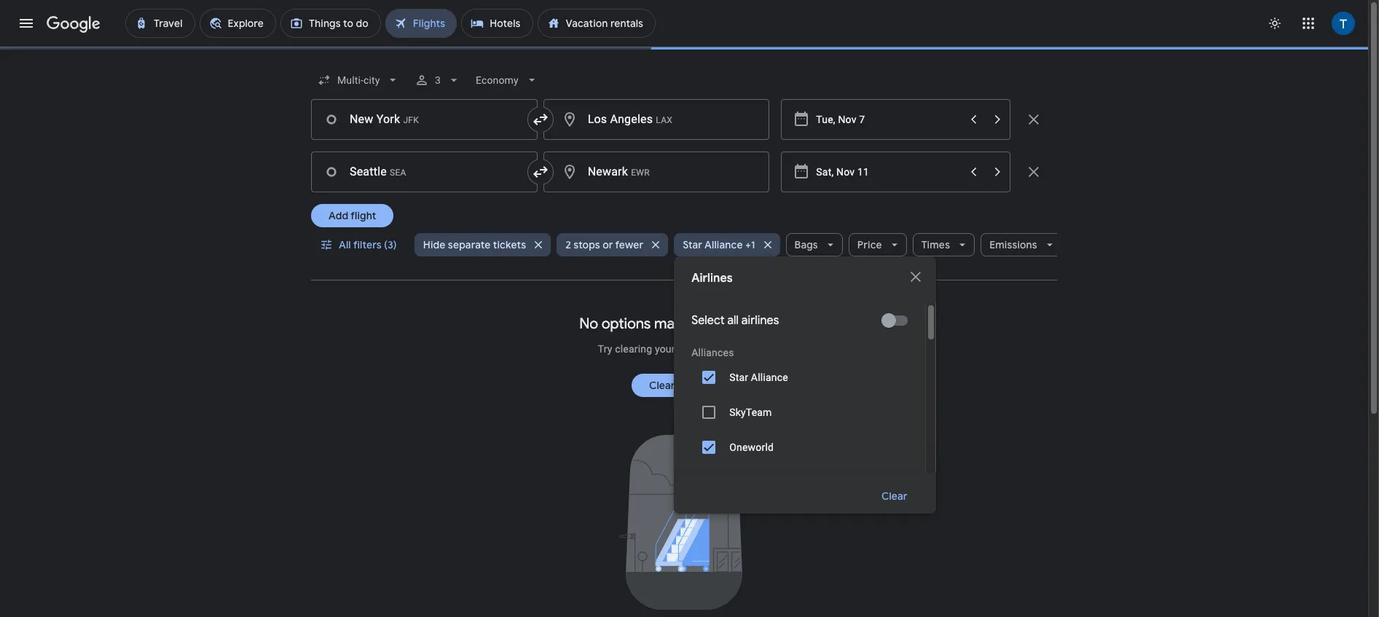Task type: describe. For each thing, give the bounding box(es) containing it.
hide separate tickets button
[[415, 227, 551, 262]]

hide
[[423, 238, 446, 251]]

clear all filters
[[650, 379, 719, 392]]

options
[[602, 315, 651, 333]]

Departure text field
[[817, 152, 961, 192]]

2 stops or fewer
[[566, 238, 644, 251]]

Departure text field
[[817, 100, 961, 139]]

skyteam
[[730, 407, 772, 418]]

price button
[[849, 227, 907, 262]]

filters up results
[[752, 315, 789, 333]]

2 stops or fewer button
[[557, 227, 668, 262]]

remove flight from new york to los angeles on tue, nov 7 image
[[1026, 111, 1043, 128]]

main menu image
[[17, 15, 35, 32]]

clear all filters button
[[632, 368, 737, 403]]

alliance for star alliance
[[751, 372, 789, 383]]

all filters (3) button
[[311, 227, 409, 262]]

swap origin and destination. image
[[532, 111, 549, 128]]

clear button
[[864, 479, 925, 514]]

airlines
[[692, 271, 733, 286]]

swap origin and destination. image
[[532, 163, 549, 181]]

times
[[922, 238, 951, 251]]

clear for clear
[[882, 490, 908, 503]]

separate
[[448, 238, 491, 251]]

no options matching your filters
[[580, 315, 789, 333]]

1 vertical spatial your
[[655, 343, 675, 355]]

3
[[435, 74, 441, 86]]

filters inside 'button'
[[353, 238, 382, 251]]

star alliance +1
[[683, 238, 756, 251]]

2
[[566, 238, 571, 251]]

no
[[580, 315, 599, 333]]

all for filters
[[678, 379, 689, 392]]

star alliance +1 button
[[674, 227, 780, 262]]

select all airlines
[[692, 313, 779, 328]]

oneworld
[[730, 442, 774, 453]]

try clearing your filters to see results
[[598, 343, 771, 355]]

filters left to
[[678, 343, 705, 355]]

loading results progress bar
[[0, 47, 1380, 50]]

results
[[739, 343, 771, 355]]

hide separate tickets
[[423, 238, 526, 251]]

all
[[339, 238, 351, 251]]

all for airlines
[[728, 313, 739, 328]]



Task type: vqa. For each thing, say whether or not it's contained in the screenshot.
Google Maps element
no



Task type: locate. For each thing, give the bounding box(es) containing it.
tickets
[[493, 238, 526, 251]]

None text field
[[311, 99, 538, 140], [543, 99, 770, 140], [543, 152, 770, 192], [311, 99, 538, 140], [543, 99, 770, 140], [543, 152, 770, 192]]

add
[[329, 209, 349, 222]]

None search field
[[311, 63, 1062, 617]]

all down try clearing your filters to see results
[[678, 379, 689, 392]]

close dialog image
[[908, 268, 925, 286]]

0 horizontal spatial your
[[655, 343, 675, 355]]

alliance for star alliance +1
[[705, 238, 743, 251]]

all
[[728, 313, 739, 328], [678, 379, 689, 392]]

star for star alliance +1
[[683, 238, 703, 251]]

alliance left '+1'
[[705, 238, 743, 251]]

1 vertical spatial clear
[[882, 490, 908, 503]]

1 horizontal spatial star
[[730, 372, 749, 383]]

clear for clear all filters
[[650, 379, 676, 392]]

0 vertical spatial all
[[728, 313, 739, 328]]

filters
[[353, 238, 382, 251], [752, 315, 789, 333], [678, 343, 705, 355], [691, 379, 719, 392]]

clear inside search box
[[882, 490, 908, 503]]

select
[[692, 313, 725, 328]]

+1
[[746, 238, 756, 251]]

1 horizontal spatial clear
[[882, 490, 908, 503]]

None text field
[[311, 152, 538, 192]]

filters down "alliances"
[[691, 379, 719, 392]]

star down see
[[730, 372, 749, 383]]

0 horizontal spatial star
[[683, 238, 703, 251]]

bags
[[795, 238, 818, 251]]

star
[[683, 238, 703, 251], [730, 372, 749, 383]]

0 horizontal spatial all
[[678, 379, 689, 392]]

emissions button
[[981, 227, 1062, 262]]

flight
[[351, 209, 376, 222]]

times button
[[913, 227, 975, 262]]

0 horizontal spatial clear
[[650, 379, 676, 392]]

none search field containing airlines
[[311, 63, 1062, 617]]

see
[[720, 343, 736, 355]]

0 vertical spatial clear
[[650, 379, 676, 392]]

0 vertical spatial alliance
[[705, 238, 743, 251]]

star alliance
[[730, 372, 789, 383]]

alliance inside 'popup button'
[[705, 238, 743, 251]]

1 vertical spatial alliance
[[751, 372, 789, 383]]

3 button
[[409, 63, 468, 98]]

to
[[708, 343, 717, 355]]

stops
[[574, 238, 600, 251]]

all inside clear all filters button
[[678, 379, 689, 392]]

None field
[[311, 67, 406, 93], [470, 67, 545, 93], [311, 67, 406, 93], [470, 67, 545, 93]]

filters right all
[[353, 238, 382, 251]]

1 horizontal spatial your
[[719, 315, 749, 333]]

1 vertical spatial star
[[730, 372, 749, 383]]

0 horizontal spatial alliance
[[705, 238, 743, 251]]

add flight
[[329, 209, 376, 222]]

remove flight from seattle to newark on sat, nov 11 image
[[1026, 163, 1043, 181]]

your up see
[[719, 315, 749, 333]]

bags button
[[786, 227, 843, 262]]

1 horizontal spatial all
[[728, 313, 739, 328]]

emissions
[[990, 238, 1038, 251]]

star for star alliance
[[730, 372, 749, 383]]

clear
[[650, 379, 676, 392], [882, 490, 908, 503]]

star inside 'popup button'
[[683, 238, 703, 251]]

alliance down results
[[751, 372, 789, 383]]

clearing
[[615, 343, 653, 355]]

your
[[719, 315, 749, 333], [655, 343, 675, 355]]

price
[[858, 238, 882, 251]]

1 vertical spatial all
[[678, 379, 689, 392]]

alliance
[[705, 238, 743, 251], [751, 372, 789, 383]]

filters inside button
[[691, 379, 719, 392]]

your right clearing
[[655, 343, 675, 355]]

1 horizontal spatial alliance
[[751, 372, 789, 383]]

all filters (3)
[[339, 238, 397, 251]]

alliances
[[692, 347, 734, 359]]

0 vertical spatial your
[[719, 315, 749, 333]]

all right select
[[728, 313, 739, 328]]

fewer
[[616, 238, 644, 251]]

add flight button
[[311, 204, 394, 227]]

matching
[[654, 315, 716, 333]]

or
[[603, 238, 613, 251]]

0 vertical spatial star
[[683, 238, 703, 251]]

star up 'airlines'
[[683, 238, 703, 251]]

try
[[598, 343, 613, 355]]

change appearance image
[[1258, 6, 1293, 41]]

airlines
[[742, 313, 779, 328]]

(3)
[[384, 238, 397, 251]]



